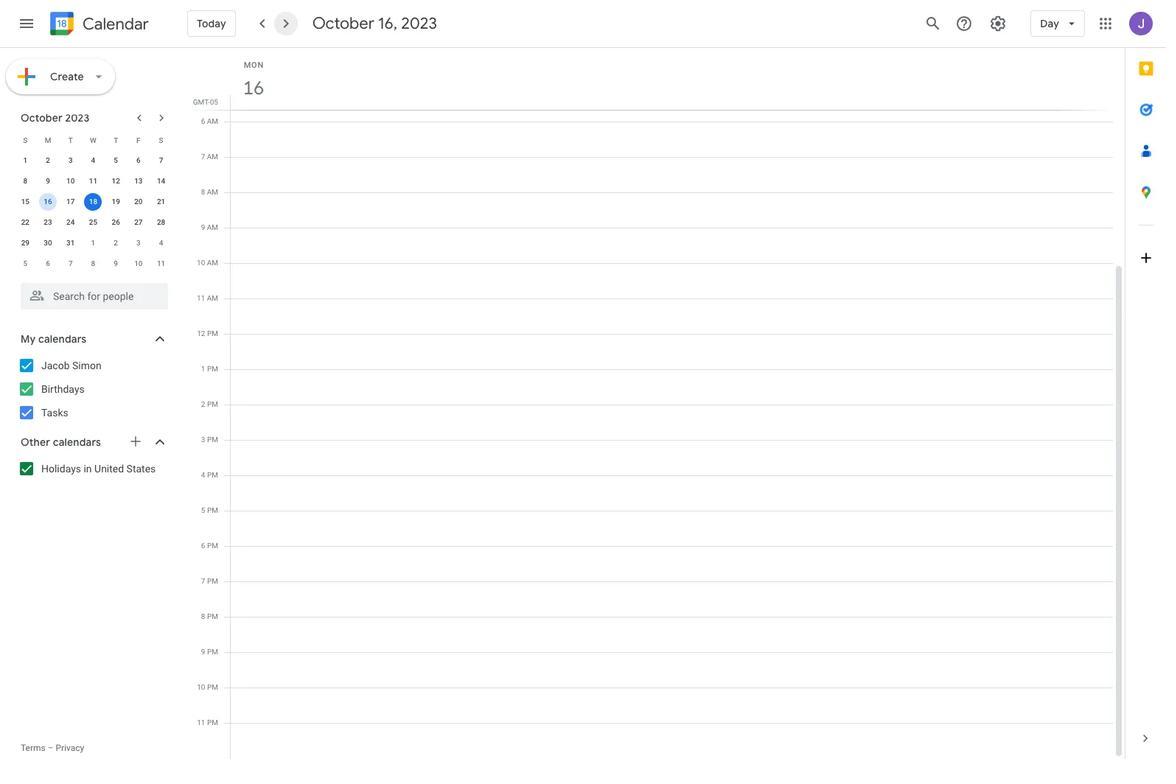 Task type: vqa. For each thing, say whether or not it's contained in the screenshot.


Task type: describe. For each thing, give the bounding box(es) containing it.
pm for 2 pm
[[207, 400, 218, 409]]

october for october 16, 2023
[[312, 13, 375, 34]]

27 element
[[130, 214, 147, 232]]

november 11 element
[[152, 255, 170, 273]]

today
[[197, 17, 226, 30]]

day
[[1041, 17, 1060, 30]]

simon
[[72, 360, 102, 372]]

row containing 22
[[14, 212, 173, 233]]

3 for 3 pm
[[201, 436, 205, 444]]

6 for 6 am
[[201, 117, 205, 125]]

f
[[137, 136, 141, 144]]

terms link
[[21, 743, 46, 754]]

14
[[157, 177, 165, 185]]

mon 16
[[242, 60, 264, 100]]

calendars for my calendars
[[38, 333, 87, 346]]

create button
[[6, 59, 115, 94]]

row containing 5
[[14, 254, 173, 274]]

Search for people text field
[[29, 283, 159, 310]]

5 for 5 pm
[[201, 507, 205, 515]]

november 4 element
[[152, 235, 170, 252]]

pm for 6 pm
[[207, 542, 218, 550]]

pm for 5 pm
[[207, 507, 218, 515]]

23 element
[[39, 214, 57, 232]]

26 element
[[107, 214, 125, 232]]

19 element
[[107, 193, 125, 211]]

0 horizontal spatial 1
[[23, 156, 27, 164]]

privacy
[[56, 743, 84, 754]]

15
[[21, 198, 30, 206]]

terms
[[21, 743, 46, 754]]

main drawer image
[[18, 15, 35, 32]]

3 for november 3 element
[[136, 239, 141, 247]]

7 for 7 pm
[[201, 577, 205, 586]]

16,
[[378, 13, 398, 34]]

11 for november 11 element
[[157, 260, 165, 268]]

21
[[157, 198, 165, 206]]

12 for 12
[[112, 177, 120, 185]]

november 10 element
[[130, 255, 147, 273]]

3 pm
[[201, 436, 218, 444]]

11 for 11 pm
[[197, 719, 205, 727]]

0 horizontal spatial 3
[[69, 156, 73, 164]]

11 am
[[197, 294, 218, 302]]

30 element
[[39, 235, 57, 252]]

28 element
[[152, 214, 170, 232]]

11 for 11 am
[[197, 294, 205, 302]]

pm for 3 pm
[[207, 436, 218, 444]]

24
[[66, 218, 75, 226]]

10 am
[[197, 259, 218, 267]]

pm for 9 pm
[[207, 648, 218, 656]]

6 for november 6 element
[[46, 260, 50, 268]]

12 for 12 pm
[[197, 330, 205, 338]]

add other calendars image
[[128, 434, 143, 449]]

pm for 7 pm
[[207, 577, 218, 586]]

november 3 element
[[130, 235, 147, 252]]

tasks
[[41, 407, 68, 419]]

row containing 1
[[14, 150, 173, 171]]

16 cell
[[37, 192, 59, 212]]

9 pm
[[201, 648, 218, 656]]

13 element
[[130, 173, 147, 190]]

13
[[134, 177, 143, 185]]

5 pm
[[201, 507, 218, 515]]

gmt-05
[[193, 98, 218, 106]]

9 for november 9 element
[[114, 260, 118, 268]]

1 pm
[[201, 365, 218, 373]]

2 for 2 pm
[[201, 400, 205, 409]]

18, today element
[[84, 193, 102, 211]]

terms – privacy
[[21, 743, 84, 754]]

am for 6 am
[[207, 117, 218, 125]]

10 for 10 pm
[[197, 684, 205, 692]]

monday, october 16 element
[[237, 72, 271, 105]]

8 for 8 pm
[[201, 613, 205, 621]]

other calendars
[[21, 436, 101, 449]]

1 vertical spatial 2023
[[65, 111, 90, 125]]

row group containing 1
[[14, 150, 173, 274]]

october 2023
[[21, 111, 90, 125]]

row containing 29
[[14, 233, 173, 254]]

16 grid
[[189, 48, 1125, 760]]

20
[[134, 198, 143, 206]]

1 for 1 pm
[[201, 365, 205, 373]]

states
[[127, 463, 156, 475]]

18
[[89, 198, 97, 206]]

22 element
[[16, 214, 34, 232]]

november 8 element
[[84, 255, 102, 273]]

calendars for other calendars
[[53, 436, 101, 449]]

birthdays
[[41, 383, 85, 395]]

17 element
[[62, 193, 79, 211]]

november 6 element
[[39, 255, 57, 273]]

16 inside cell
[[44, 198, 52, 206]]

4 for november 4 element
[[159, 239, 163, 247]]

6 down f
[[136, 156, 141, 164]]

gmt-
[[193, 98, 210, 106]]

row containing 15
[[14, 192, 173, 212]]

–
[[48, 743, 54, 754]]

9 for 9 pm
[[201, 648, 205, 656]]

8 pm
[[201, 613, 218, 621]]

18 cell
[[82, 192, 105, 212]]

1 t from the left
[[68, 136, 73, 144]]

25 element
[[84, 214, 102, 232]]

my calendars button
[[3, 327, 183, 351]]



Task type: locate. For each thing, give the bounding box(es) containing it.
am for 11 am
[[207, 294, 218, 302]]

calendars inside other calendars dropdown button
[[53, 436, 101, 449]]

pm for 8 pm
[[207, 613, 218, 621]]

2 horizontal spatial 1
[[201, 365, 205, 373]]

s right f
[[159, 136, 163, 144]]

6 for 6 pm
[[201, 542, 205, 550]]

2 vertical spatial 4
[[201, 471, 205, 479]]

1 horizontal spatial 16
[[242, 76, 263, 100]]

26
[[112, 218, 120, 226]]

2023 down create
[[65, 111, 90, 125]]

16 inside the mon 16
[[242, 76, 263, 100]]

4
[[91, 156, 95, 164], [159, 239, 163, 247], [201, 471, 205, 479]]

0 horizontal spatial 4
[[91, 156, 95, 164]]

6 pm
[[201, 542, 218, 550]]

row down w
[[14, 150, 173, 171]]

5 for november 5 element
[[23, 260, 27, 268]]

calendars
[[38, 333, 87, 346], [53, 436, 101, 449]]

14 element
[[152, 173, 170, 190]]

6 row from the top
[[14, 233, 173, 254]]

2 horizontal spatial 4
[[201, 471, 205, 479]]

1 down 25 "element"
[[91, 239, 95, 247]]

9 up "16" element
[[46, 177, 50, 185]]

november 1 element
[[84, 235, 102, 252]]

tab list
[[1126, 48, 1167, 718]]

pm
[[207, 330, 218, 338], [207, 365, 218, 373], [207, 400, 218, 409], [207, 436, 218, 444], [207, 471, 218, 479], [207, 507, 218, 515], [207, 542, 218, 550], [207, 577, 218, 586], [207, 613, 218, 621], [207, 648, 218, 656], [207, 684, 218, 692], [207, 719, 218, 727]]

1 horizontal spatial october
[[312, 13, 375, 34]]

am down 05
[[207, 117, 218, 125]]

s left m
[[23, 136, 28, 144]]

0 horizontal spatial 12
[[112, 177, 120, 185]]

row up 11 element
[[14, 130, 173, 150]]

9 up "10 am"
[[201, 223, 205, 232]]

7
[[201, 153, 205, 161], [159, 156, 163, 164], [69, 260, 73, 268], [201, 577, 205, 586]]

3 up 10 'element'
[[69, 156, 73, 164]]

am up '9 am'
[[207, 188, 218, 196]]

7 up the 8 pm
[[201, 577, 205, 586]]

pm down 4 pm on the left
[[207, 507, 218, 515]]

9 inside november 9 element
[[114, 260, 118, 268]]

pm up 1 pm
[[207, 330, 218, 338]]

10 up 11 pm
[[197, 684, 205, 692]]

2 vertical spatial 2
[[201, 400, 205, 409]]

calendars up jacob
[[38, 333, 87, 346]]

1 horizontal spatial 5
[[114, 156, 118, 164]]

0 horizontal spatial 5
[[23, 260, 27, 268]]

pm for 10 pm
[[207, 684, 218, 692]]

5 up 12 element
[[114, 156, 118, 164]]

calendars up in
[[53, 436, 101, 449]]

today button
[[187, 6, 236, 41]]

5 row from the top
[[14, 212, 173, 233]]

0 vertical spatial 3
[[69, 156, 73, 164]]

1 vertical spatial 5
[[23, 260, 27, 268]]

1 horizontal spatial 12
[[197, 330, 205, 338]]

7 row from the top
[[14, 254, 173, 274]]

privacy link
[[56, 743, 84, 754]]

10 for 10 am
[[197, 259, 205, 267]]

am for 9 am
[[207, 223, 218, 232]]

3
[[69, 156, 73, 164], [136, 239, 141, 247], [201, 436, 205, 444]]

4 up 5 pm
[[201, 471, 205, 479]]

pm for 1 pm
[[207, 365, 218, 373]]

1 horizontal spatial 1
[[91, 239, 95, 247]]

my calendars
[[21, 333, 87, 346]]

11 down november 4 element
[[157, 260, 165, 268]]

2 down 26 element
[[114, 239, 118, 247]]

12 inside october 2023 "grid"
[[112, 177, 120, 185]]

11 down "10 am"
[[197, 294, 205, 302]]

6 pm from the top
[[207, 507, 218, 515]]

my calendars list
[[3, 354, 183, 425]]

3 inside november 3 element
[[136, 239, 141, 247]]

2 vertical spatial 5
[[201, 507, 205, 515]]

pm for 4 pm
[[207, 471, 218, 479]]

0 vertical spatial 1
[[23, 156, 27, 164]]

8
[[23, 177, 27, 185], [201, 188, 205, 196], [91, 260, 95, 268], [201, 613, 205, 621]]

29
[[21, 239, 30, 247]]

1 for november 1 element
[[91, 239, 95, 247]]

12 down the 11 am on the left top of page
[[197, 330, 205, 338]]

10 inside 'element'
[[66, 177, 75, 185]]

8 am
[[201, 188, 218, 196]]

2 pm
[[201, 400, 218, 409]]

5
[[114, 156, 118, 164], [23, 260, 27, 268], [201, 507, 205, 515]]

calendar
[[83, 14, 149, 34]]

october up m
[[21, 111, 63, 125]]

21 element
[[152, 193, 170, 211]]

row containing 8
[[14, 171, 173, 192]]

pm down 9 pm
[[207, 684, 218, 692]]

t left w
[[68, 136, 73, 144]]

1
[[23, 156, 27, 164], [91, 239, 95, 247], [201, 365, 205, 373]]

12 pm from the top
[[207, 719, 218, 727]]

24 element
[[62, 214, 79, 232]]

0 horizontal spatial 2
[[46, 156, 50, 164]]

0 vertical spatial october
[[312, 13, 375, 34]]

pm up the 8 pm
[[207, 577, 218, 586]]

3 pm from the top
[[207, 400, 218, 409]]

am for 7 am
[[207, 153, 218, 161]]

4 down w
[[91, 156, 95, 164]]

11 pm
[[197, 719, 218, 727]]

pm down the 8 pm
[[207, 648, 218, 656]]

2 vertical spatial 1
[[201, 365, 205, 373]]

4 down 28 element
[[159, 239, 163, 247]]

pm down 10 pm
[[207, 719, 218, 727]]

row group
[[14, 150, 173, 274]]

create
[[50, 70, 84, 83]]

0 horizontal spatial 16
[[44, 198, 52, 206]]

27
[[134, 218, 143, 226]]

11 up 18
[[89, 177, 97, 185]]

1 am from the top
[[207, 117, 218, 125]]

7 pm from the top
[[207, 542, 218, 550]]

16 up 23 on the top
[[44, 198, 52, 206]]

row up november 8 element on the top left
[[14, 233, 173, 254]]

pm up 4 pm on the left
[[207, 436, 218, 444]]

4 row from the top
[[14, 192, 173, 212]]

9 am
[[201, 223, 218, 232]]

7 am
[[201, 153, 218, 161]]

0 vertical spatial 4
[[91, 156, 95, 164]]

1 up 15
[[23, 156, 27, 164]]

7 for november 7 element
[[69, 260, 73, 268]]

5 am from the top
[[207, 259, 218, 267]]

7 down '31' element
[[69, 260, 73, 268]]

6 am from the top
[[207, 294, 218, 302]]

settings menu image
[[990, 15, 1008, 32]]

mon
[[244, 60, 264, 70]]

row up 18
[[14, 171, 173, 192]]

row containing s
[[14, 130, 173, 150]]

10 pm
[[197, 684, 218, 692]]

row up 25
[[14, 192, 173, 212]]

1 pm from the top
[[207, 330, 218, 338]]

t
[[68, 136, 73, 144], [114, 136, 118, 144]]

am up 12 pm
[[207, 294, 218, 302]]

7 up 14
[[159, 156, 163, 164]]

2 horizontal spatial 2
[[201, 400, 205, 409]]

2 up 3 pm
[[201, 400, 205, 409]]

am down 8 am
[[207, 223, 218, 232]]

11 inside 11 element
[[89, 177, 97, 185]]

november 9 element
[[107, 255, 125, 273]]

0 horizontal spatial october
[[21, 111, 63, 125]]

united
[[94, 463, 124, 475]]

1 vertical spatial 2
[[114, 239, 118, 247]]

10 element
[[62, 173, 79, 190]]

1 horizontal spatial s
[[159, 136, 163, 144]]

9 down november 2 element in the top of the page
[[114, 260, 118, 268]]

17
[[66, 198, 75, 206]]

november 7 element
[[62, 255, 79, 273]]

9
[[46, 177, 50, 185], [201, 223, 205, 232], [114, 260, 118, 268], [201, 648, 205, 656]]

row down november 1 element
[[14, 254, 173, 274]]

7 pm
[[201, 577, 218, 586]]

8 up 15
[[23, 177, 27, 185]]

10 pm from the top
[[207, 648, 218, 656]]

calendar heading
[[80, 14, 149, 34]]

t left f
[[114, 136, 118, 144]]

am down '9 am'
[[207, 259, 218, 267]]

pm down 7 pm
[[207, 613, 218, 621]]

1 vertical spatial 12
[[197, 330, 205, 338]]

5 down 29 element
[[23, 260, 27, 268]]

2 vertical spatial 3
[[201, 436, 205, 444]]

my
[[21, 333, 36, 346]]

pm up 3 pm
[[207, 400, 218, 409]]

october 2023 grid
[[14, 130, 173, 274]]

9 pm from the top
[[207, 613, 218, 621]]

11 inside november 11 element
[[157, 260, 165, 268]]

0 vertical spatial 2023
[[401, 13, 437, 34]]

11 pm from the top
[[207, 684, 218, 692]]

6 down gmt-
[[201, 117, 205, 125]]

10 up 17
[[66, 177, 75, 185]]

11 down 10 pm
[[197, 719, 205, 727]]

3 am from the top
[[207, 188, 218, 196]]

30
[[44, 239, 52, 247]]

9 up 10 pm
[[201, 648, 205, 656]]

8 for november 8 element on the top left
[[91, 260, 95, 268]]

5 inside 16 grid
[[201, 507, 205, 515]]

29 element
[[16, 235, 34, 252]]

12 element
[[107, 173, 125, 190]]

22
[[21, 218, 30, 226]]

0 vertical spatial 16
[[242, 76, 263, 100]]

1 s from the left
[[23, 136, 28, 144]]

6 am
[[201, 117, 218, 125]]

8 pm from the top
[[207, 577, 218, 586]]

pm up 7 pm
[[207, 542, 218, 550]]

2023
[[401, 13, 437, 34], [65, 111, 90, 125]]

1 horizontal spatial 2
[[114, 239, 118, 247]]

october
[[312, 13, 375, 34], [21, 111, 63, 125]]

october left "16," on the top left of page
[[312, 13, 375, 34]]

1 horizontal spatial 2023
[[401, 13, 437, 34]]

s
[[23, 136, 28, 144], [159, 136, 163, 144]]

3 down 27 element
[[136, 239, 141, 247]]

1 horizontal spatial t
[[114, 136, 118, 144]]

12 inside 16 grid
[[197, 330, 205, 338]]

other calendars button
[[3, 431, 183, 454]]

10 for november 10 element
[[134, 260, 143, 268]]

w
[[90, 136, 97, 144]]

16 element
[[39, 193, 57, 211]]

2 pm from the top
[[207, 365, 218, 373]]

1 horizontal spatial 3
[[136, 239, 141, 247]]

holidays
[[41, 463, 81, 475]]

8 for 8 am
[[201, 188, 205, 196]]

10
[[66, 177, 75, 185], [197, 259, 205, 267], [134, 260, 143, 268], [197, 684, 205, 692]]

am for 8 am
[[207, 188, 218, 196]]

2 am from the top
[[207, 153, 218, 161]]

november 2 element
[[107, 235, 125, 252]]

1 horizontal spatial 4
[[159, 239, 163, 247]]

1 row from the top
[[14, 130, 173, 150]]

5 pm from the top
[[207, 471, 218, 479]]

9 for 9 am
[[201, 223, 205, 232]]

0 vertical spatial 5
[[114, 156, 118, 164]]

2 row from the top
[[14, 150, 173, 171]]

4 for 4 pm
[[201, 471, 205, 479]]

4 am from the top
[[207, 223, 218, 232]]

jacob simon
[[41, 360, 102, 372]]

pm down 3 pm
[[207, 471, 218, 479]]

october 16, 2023
[[312, 13, 437, 34]]

10 for 10 'element'
[[66, 177, 75, 185]]

0 horizontal spatial t
[[68, 136, 73, 144]]

0 vertical spatial calendars
[[38, 333, 87, 346]]

am for 10 am
[[207, 259, 218, 267]]

8 down november 1 element
[[91, 260, 95, 268]]

11 element
[[84, 173, 102, 190]]

6 up 7 pm
[[201, 542, 205, 550]]

7 up 8 am
[[201, 153, 205, 161]]

6
[[201, 117, 205, 125], [136, 156, 141, 164], [46, 260, 50, 268], [201, 542, 205, 550]]

4 inside 16 grid
[[201, 471, 205, 479]]

5 down 4 pm on the left
[[201, 507, 205, 515]]

2 horizontal spatial 3
[[201, 436, 205, 444]]

3 row from the top
[[14, 171, 173, 192]]

jacob
[[41, 360, 70, 372]]

05
[[210, 98, 218, 106]]

1 vertical spatial calendars
[[53, 436, 101, 449]]

1 vertical spatial october
[[21, 111, 63, 125]]

3 inside 16 grid
[[201, 436, 205, 444]]

october for october 2023
[[21, 111, 63, 125]]

row
[[14, 130, 173, 150], [14, 150, 173, 171], [14, 171, 173, 192], [14, 192, 173, 212], [14, 212, 173, 233], [14, 233, 173, 254], [14, 254, 173, 274]]

11 for 11 element
[[89, 177, 97, 185]]

1 vertical spatial 1
[[91, 239, 95, 247]]

0 horizontal spatial s
[[23, 136, 28, 144]]

pm for 12 pm
[[207, 330, 218, 338]]

1 vertical spatial 4
[[159, 239, 163, 247]]

None search field
[[0, 277, 183, 310]]

pm up "2 pm"
[[207, 365, 218, 373]]

16 down mon
[[242, 76, 263, 100]]

2 down m
[[46, 156, 50, 164]]

4 pm from the top
[[207, 436, 218, 444]]

8 up '9 am'
[[201, 188, 205, 196]]

calendars inside my calendars dropdown button
[[38, 333, 87, 346]]

1 vertical spatial 16
[[44, 198, 52, 206]]

23
[[44, 218, 52, 226]]

16
[[242, 76, 263, 100], [44, 198, 52, 206]]

row up november 1 element
[[14, 212, 173, 233]]

2023 right "16," on the top left of page
[[401, 13, 437, 34]]

1 inside grid
[[201, 365, 205, 373]]

pm for 11 pm
[[207, 719, 218, 727]]

1 down 12 pm
[[201, 365, 205, 373]]

november 5 element
[[16, 255, 34, 273]]

m
[[45, 136, 51, 144]]

31 element
[[62, 235, 79, 252]]

3 up 4 pm on the left
[[201, 436, 205, 444]]

am up 8 am
[[207, 153, 218, 161]]

6 down 30 element
[[46, 260, 50, 268]]

11
[[89, 177, 97, 185], [157, 260, 165, 268], [197, 294, 205, 302], [197, 719, 205, 727]]

31
[[66, 239, 75, 247]]

in
[[84, 463, 92, 475]]

12 pm
[[197, 330, 218, 338]]

2 horizontal spatial 5
[[201, 507, 205, 515]]

2
[[46, 156, 50, 164], [114, 239, 118, 247], [201, 400, 205, 409]]

0 vertical spatial 12
[[112, 177, 120, 185]]

15 element
[[16, 193, 34, 211]]

am
[[207, 117, 218, 125], [207, 153, 218, 161], [207, 188, 218, 196], [207, 223, 218, 232], [207, 259, 218, 267], [207, 294, 218, 302]]

4 pm
[[201, 471, 218, 479]]

2 t from the left
[[114, 136, 118, 144]]

20 element
[[130, 193, 147, 211]]

2 inside 16 grid
[[201, 400, 205, 409]]

12
[[112, 177, 120, 185], [197, 330, 205, 338]]

12 up 19
[[112, 177, 120, 185]]

day button
[[1031, 6, 1086, 41]]

19
[[112, 198, 120, 206]]

0 horizontal spatial 2023
[[65, 111, 90, 125]]

8 up 9 pm
[[201, 613, 205, 621]]

2 s from the left
[[159, 136, 163, 144]]

16 column header
[[230, 48, 1114, 110]]

10 up the 11 am on the left top of page
[[197, 259, 205, 267]]

25
[[89, 218, 97, 226]]

1 vertical spatial 3
[[136, 239, 141, 247]]

other
[[21, 436, 50, 449]]

0 vertical spatial 2
[[46, 156, 50, 164]]

10 down november 3 element
[[134, 260, 143, 268]]

7 for 7 am
[[201, 153, 205, 161]]

holidays in united states
[[41, 463, 156, 475]]

calendar element
[[47, 9, 149, 41]]

2 for november 2 element in the top of the page
[[114, 239, 118, 247]]

28
[[157, 218, 165, 226]]



